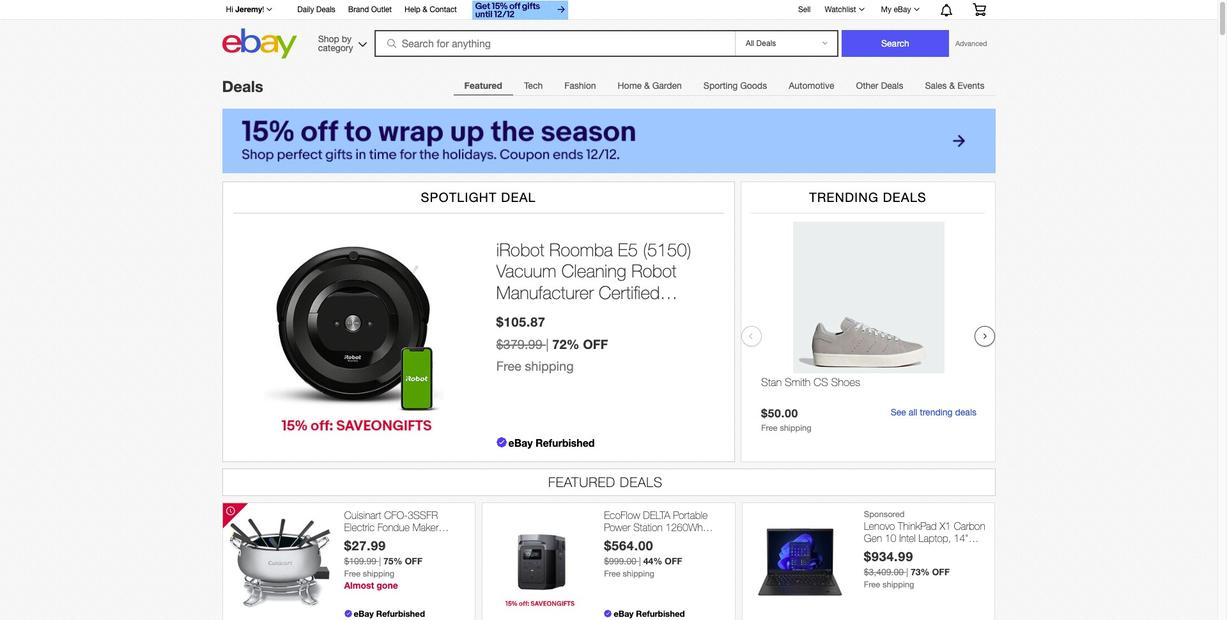 Task type: vqa. For each thing, say whether or not it's contained in the screenshot.
+ + shipping text field
no



Task type: locate. For each thing, give the bounding box(es) containing it.
shop by category
[[318, 34, 353, 53]]

1 horizontal spatial free shipping
[[761, 423, 811, 433]]

certified inside the ecoflow delta portable power station 1260wh generator certified refurbished
[[649, 534, 684, 545]]

thinkpad
[[898, 520, 937, 532]]

sporting goods
[[704, 81, 767, 91]]

free for $27.99
[[344, 569, 361, 579]]

& right home at right
[[644, 81, 650, 91]]

off
[[583, 336, 608, 351], [405, 556, 423, 567], [665, 556, 683, 567], [932, 567, 950, 577]]

ips,
[[864, 545, 881, 556]]

featured for featured deals
[[548, 474, 616, 490]]

sales & events
[[925, 81, 985, 91]]

| inside $564.00 $999.00 | 44% off free shipping
[[639, 556, 641, 567]]

free shipping down $50.00
[[761, 423, 811, 433]]

category
[[318, 43, 353, 53]]

featured inside menu bar
[[464, 80, 502, 91]]

my ebay link
[[874, 2, 925, 17]]

certified inside cuisinart cfo-3ssfr electric fondue maker stainless - certified refurbished
[[392, 534, 427, 545]]

$934.99 $3,409.00 | 73% off free shipping
[[864, 549, 950, 590]]

| left the "73%"
[[906, 567, 908, 577]]

contact
[[430, 5, 457, 14]]

& right the sales
[[950, 81, 955, 91]]

0 horizontal spatial &
[[423, 5, 428, 14]]

1 horizontal spatial &
[[644, 81, 650, 91]]

| left 72%
[[546, 337, 549, 351]]

deals for other deals
[[881, 81, 904, 91]]

& inside account navigation
[[423, 5, 428, 14]]

shipping down $3,409.00
[[883, 580, 915, 590]]

| inside $27.99 $109.99 | 75% off free shipping almost gone
[[379, 556, 381, 567]]

refurbished down generator
[[604, 546, 655, 558]]

free inside $27.99 $109.99 | 75% off free shipping almost gone
[[344, 569, 361, 579]]

certified inside irobot roomba e5 (5150) vacuum cleaning robot manufacturer certified refurbished
[[599, 282, 660, 303]]

& for events
[[950, 81, 955, 91]]

$379.99 | 72% off
[[496, 336, 608, 351]]

automotive link
[[778, 73, 845, 98]]

station
[[634, 522, 663, 533]]

refurbished down stainless
[[344, 546, 395, 558]]

& right help
[[423, 5, 428, 14]]

see
[[891, 407, 906, 417]]

refurbished
[[496, 303, 586, 325], [536, 437, 595, 449], [344, 546, 395, 558], [604, 546, 655, 558], [376, 608, 425, 619], [636, 608, 685, 619]]

get an extra 15% off image
[[472, 1, 568, 20]]

ebay refurbished
[[509, 437, 595, 449], [354, 608, 425, 619], [614, 608, 685, 619]]

sporting
[[704, 81, 738, 91]]

deals inside featured menu bar
[[881, 81, 904, 91]]

1 horizontal spatial ebay refurbished
[[509, 437, 595, 449]]

0 horizontal spatial ebay refurbished
[[354, 608, 425, 619]]

certified down 1260wh
[[649, 534, 684, 545]]

2 horizontal spatial ebay refurbished
[[614, 608, 685, 619]]

other deals link
[[845, 73, 914, 98]]

ecoflow delta portable power station 1260wh generator certified refurbished
[[604, 509, 708, 558]]

1270p
[[895, 545, 924, 556]]

44%
[[644, 556, 662, 567]]

off right 75%
[[405, 556, 423, 567]]

certified down robot
[[599, 282, 660, 303]]

off inside the $934.99 $3,409.00 | 73% off free shipping
[[932, 567, 950, 577]]

| left 44%
[[639, 556, 641, 567]]

free inside the $934.99 $3,409.00 | 73% off free shipping
[[864, 580, 881, 590]]

certified down fondue
[[392, 534, 427, 545]]

| inside the $934.99 $3,409.00 | 73% off free shipping
[[906, 567, 908, 577]]

featured menu bar
[[454, 72, 996, 98]]

featured up ecoflow
[[548, 474, 616, 490]]

10
[[885, 533, 897, 544]]

refurbished inside irobot roomba e5 (5150) vacuum cleaning robot manufacturer certified refurbished
[[496, 303, 586, 325]]

free down $379.99
[[496, 358, 522, 373]]

free up the almost
[[344, 569, 361, 579]]

sell
[[798, 5, 811, 14]]

off inside $564.00 $999.00 | 44% off free shipping
[[665, 556, 683, 567]]

shipping for $564.00
[[623, 569, 655, 579]]

shipping
[[525, 358, 574, 373], [780, 423, 811, 433], [363, 569, 395, 579], [623, 569, 655, 579], [883, 580, 915, 590]]

-
[[385, 534, 389, 545]]

watchlist link
[[818, 2, 870, 17]]

1 horizontal spatial featured
[[548, 474, 616, 490]]

free shipping down $379.99
[[496, 358, 574, 373]]

& for garden
[[644, 81, 650, 91]]

off inside $27.99 $109.99 | 75% off free shipping almost gone
[[405, 556, 423, 567]]

shipping up gone
[[363, 569, 395, 579]]

0 vertical spatial featured
[[464, 80, 502, 91]]

shoes
[[831, 376, 860, 389]]

trending
[[920, 407, 953, 417]]

brand outlet
[[348, 5, 392, 14]]

hi jeremy !
[[226, 4, 264, 14]]

ecoflow
[[604, 509, 640, 521]]

featured left tech
[[464, 80, 502, 91]]

| for $564.00
[[639, 556, 641, 567]]

deals for trending deals
[[883, 190, 927, 204]]

free inside $564.00 $999.00 | 44% off free shipping
[[604, 569, 621, 579]]

$999.00
[[604, 556, 637, 567]]

cuisinart cfo-3ssfr electric fondue maker stainless - certified refurbished
[[344, 509, 439, 558]]

daily deals
[[297, 5, 336, 14]]

14"
[[954, 533, 969, 544]]

shipping inside $27.99 $109.99 | 75% off free shipping almost gone
[[363, 569, 395, 579]]

shipping inside the $934.99 $3,409.00 | 73% off free shipping
[[883, 580, 915, 590]]

brand outlet link
[[348, 3, 392, 17]]

refurbished down manufacturer
[[496, 303, 586, 325]]

75%
[[384, 556, 402, 567]]

fashion
[[565, 81, 596, 91]]

stainless
[[344, 534, 382, 545]]

1 vertical spatial featured
[[548, 474, 616, 490]]

free down $999.00
[[604, 569, 621, 579]]

1 vertical spatial free shipping
[[761, 423, 811, 433]]

&
[[423, 5, 428, 14], [644, 81, 650, 91], [950, 81, 955, 91]]

gb
[[973, 545, 987, 556]]

2 horizontal spatial &
[[950, 81, 955, 91]]

deals inside account navigation
[[316, 5, 336, 14]]

shop by category banner
[[219, 0, 996, 62]]

featured link
[[454, 73, 513, 98]]

off right the "73%"
[[932, 567, 950, 577]]

my
[[881, 5, 892, 14]]

tech link
[[513, 73, 554, 98]]

shipping for $27.99
[[363, 569, 395, 579]]

!
[[262, 5, 264, 14]]

help
[[405, 5, 421, 14]]

$564.00 $999.00 | 44% off free shipping
[[604, 538, 683, 579]]

| inside '$379.99 | 72% off'
[[546, 337, 549, 351]]

trending
[[809, 190, 879, 204]]

|
[[546, 337, 549, 351], [379, 556, 381, 567], [639, 556, 641, 567], [906, 567, 908, 577]]

(5150)
[[643, 239, 691, 260]]

irobot roomba e5 (5150) vacuum cleaning robot manufacturer certified refurbished link
[[496, 239, 721, 325]]

16
[[959, 545, 971, 556]]

carbon
[[954, 520, 986, 532]]

deals link
[[222, 77, 263, 95]]

other
[[856, 81, 879, 91]]

featured
[[464, 80, 502, 91], [548, 474, 616, 490]]

deals
[[316, 5, 336, 14], [222, 77, 263, 95], [881, 81, 904, 91], [883, 190, 927, 204], [620, 474, 663, 490]]

deals
[[955, 407, 977, 417]]

certified for maker
[[392, 534, 427, 545]]

off right 72%
[[583, 336, 608, 351]]

off right 44%
[[665, 556, 683, 567]]

None submit
[[842, 30, 949, 57]]

portable
[[673, 509, 708, 521]]

0 horizontal spatial featured
[[464, 80, 502, 91]]

account navigation
[[219, 0, 996, 22]]

free down $3,409.00
[[864, 580, 881, 590]]

0 vertical spatial free shipping
[[496, 358, 574, 373]]

free
[[496, 358, 522, 373], [761, 423, 777, 433], [344, 569, 361, 579], [604, 569, 621, 579], [864, 580, 881, 590]]

daily deals link
[[297, 3, 336, 17]]

manufacturer
[[496, 282, 594, 303]]

| left 75%
[[379, 556, 381, 567]]

shipping down 44%
[[623, 569, 655, 579]]

certified for cleaning
[[599, 282, 660, 303]]

featured tab list
[[454, 72, 996, 98]]

0 horizontal spatial free shipping
[[496, 358, 574, 373]]

free for $564.00
[[604, 569, 621, 579]]

free for $934.99
[[864, 580, 881, 590]]

$564.00
[[604, 538, 654, 553]]

off for $934.99
[[932, 567, 950, 577]]

refurbished inside the ecoflow delta portable power station 1260wh generator certified refurbished
[[604, 546, 655, 558]]

shipping inside $564.00 $999.00 | 44% off free shipping
[[623, 569, 655, 579]]



Task type: describe. For each thing, give the bounding box(es) containing it.
sell link
[[793, 5, 817, 14]]

refurbished down 44%
[[636, 608, 685, 619]]

sales & events link
[[914, 73, 996, 98]]

my ebay
[[881, 5, 911, 14]]

home & garden
[[618, 81, 682, 91]]

$379.99
[[496, 337, 543, 351]]

advanced
[[956, 40, 987, 47]]

delta
[[643, 509, 670, 521]]

almost
[[344, 580, 374, 591]]

irobot roomba e5 (5150) vacuum cleaning robot manufacturer certified refurbished
[[496, 239, 691, 325]]

shipping for $934.99
[[883, 580, 915, 590]]

fondue
[[378, 522, 410, 533]]

gen
[[864, 533, 882, 544]]

featured deals
[[548, 474, 663, 490]]

goods
[[740, 81, 767, 91]]

sales
[[925, 81, 947, 91]]

cfo-
[[384, 509, 408, 521]]

| for $934.99
[[906, 567, 908, 577]]

featured for featured
[[464, 80, 502, 91]]

ecoflow delta portable power station 1260wh generator certified refurbished link
[[604, 509, 729, 558]]

x1
[[940, 520, 951, 532]]

off for $564.00
[[665, 556, 683, 567]]

intel
[[899, 533, 916, 544]]

by
[[342, 34, 352, 44]]

spotlight
[[421, 190, 497, 204]]

jeremy
[[235, 4, 262, 14]]

ebay refurbished for ecoflow delta portable power station 1260wh generator certified refurbished
[[614, 608, 685, 619]]

laptop,
[[919, 533, 951, 544]]

all
[[909, 407, 917, 417]]

deals for featured deals
[[620, 474, 663, 490]]

garden
[[653, 81, 682, 91]]

events
[[958, 81, 985, 91]]

1260wh
[[666, 522, 703, 533]]

| for $27.99
[[379, 556, 381, 567]]

shop
[[318, 34, 339, 44]]

electric
[[344, 522, 375, 533]]

smith
[[785, 376, 811, 389]]

$3,409.00
[[864, 567, 904, 577]]

& for contact
[[423, 5, 428, 14]]

help & contact link
[[405, 3, 457, 17]]

shipping down $50.00
[[780, 423, 811, 433]]

sporting goods link
[[693, 73, 778, 98]]

72%
[[553, 336, 580, 351]]

$934.99
[[864, 549, 914, 564]]

home & garden link
[[607, 73, 693, 98]]

vacuum
[[496, 260, 557, 282]]

$27.99 $109.99 | 75% off free shipping almost gone
[[344, 538, 423, 591]]

your shopping cart image
[[972, 3, 987, 16]]

cs
[[814, 376, 828, 389]]

refurbished inside cuisinart cfo-3ssfr electric fondue maker stainless - certified refurbished
[[344, 546, 395, 558]]

deal
[[501, 190, 536, 204]]

Search for anything text field
[[376, 31, 733, 56]]

maker
[[413, 522, 439, 533]]

power
[[604, 522, 631, 533]]

15% off to wrap up the season shop perfect gifts in time for the holidays. coupon ends 12/12. image
[[222, 109, 996, 173]]

irobot
[[496, 239, 545, 260]]

sponsored lenovo thinkpad x1 carbon gen 10 intel laptop, 14" ips, i7-1270p vpro®, 16 gb
[[864, 509, 987, 556]]

none submit inside the shop by category banner
[[842, 30, 949, 57]]

advanced link
[[949, 31, 994, 56]]

vpro®,
[[927, 545, 956, 556]]

generator
[[604, 534, 646, 545]]

lenovo
[[864, 520, 895, 532]]

refurbished up featured deals
[[536, 437, 595, 449]]

tech
[[524, 81, 543, 91]]

watchlist
[[825, 5, 856, 14]]

stan
[[761, 376, 782, 389]]

$105.87
[[496, 314, 546, 329]]

off for $27.99
[[405, 556, 423, 567]]

fashion link
[[554, 73, 607, 98]]

shop by category button
[[312, 28, 370, 56]]

outlet
[[371, 5, 392, 14]]

ebay refurbished for irobot roomba e5 (5150) vacuum cleaning robot manufacturer certified refurbished
[[509, 437, 595, 449]]

$50.00
[[761, 407, 798, 420]]

roomba
[[549, 239, 613, 260]]

3ssfr
[[408, 509, 438, 521]]

e5
[[618, 239, 638, 260]]

$27.99
[[344, 538, 386, 553]]

refurbished down gone
[[376, 608, 425, 619]]

deals for daily deals
[[316, 5, 336, 14]]

other deals
[[856, 81, 904, 91]]

shipping down '$379.99 | 72% off'
[[525, 358, 574, 373]]

gone
[[377, 580, 398, 591]]

robot
[[632, 260, 677, 282]]

free down $50.00
[[761, 423, 777, 433]]

stan smith cs shoes
[[761, 376, 860, 389]]

home
[[618, 81, 642, 91]]

daily
[[297, 5, 314, 14]]

cuisinart cfo-3ssfr electric fondue maker stainless - certified refurbished link
[[344, 509, 469, 558]]

trending deals
[[809, 190, 927, 204]]

73%
[[911, 567, 930, 577]]

hi
[[226, 5, 233, 14]]

help & contact
[[405, 5, 457, 14]]

ebay inside account navigation
[[894, 5, 911, 14]]

i7-
[[884, 545, 895, 556]]

sponsored
[[864, 509, 905, 519]]

see all trending deals link
[[891, 407, 977, 417]]

lenovo thinkpad x1 carbon gen 10 intel laptop, 14" ips, i7-1270p vpro®, 16 gb link
[[864, 520, 989, 556]]



